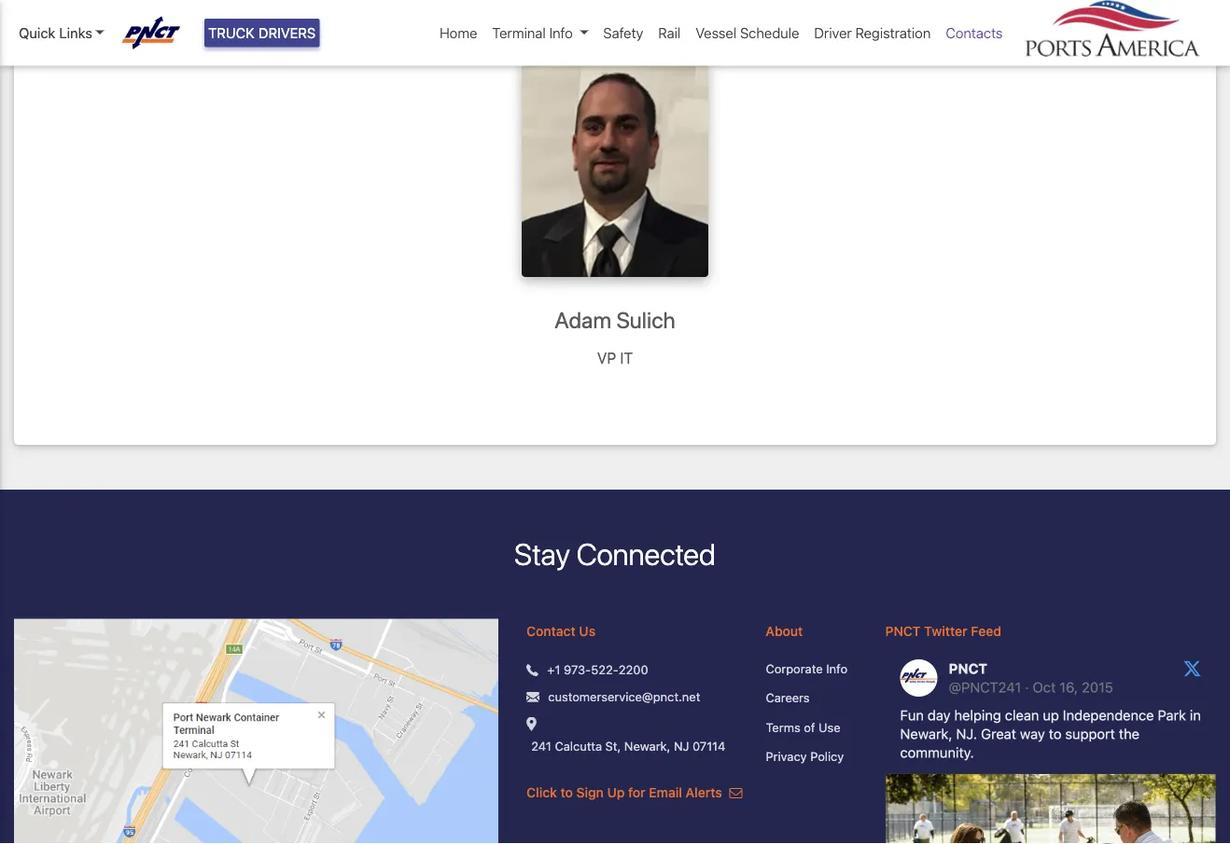 Task type: locate. For each thing, give the bounding box(es) containing it.
info up careers link
[[826, 662, 848, 676]]

home
[[440, 25, 477, 41]]

truck drivers
[[208, 25, 316, 41]]

corporate info
[[766, 662, 848, 676]]

use
[[819, 720, 841, 734]]

241 calcutta st, newark, nj 07114
[[531, 740, 726, 754]]

us
[[579, 623, 596, 639]]

07114
[[693, 740, 726, 754]]

info
[[549, 25, 573, 41], [826, 662, 848, 676]]

522-
[[591, 663, 619, 677]]

vp it
[[597, 349, 633, 367]]

vessel schedule
[[696, 25, 799, 41]]

pnct
[[885, 623, 921, 639]]

customerservice@pnct.net link
[[548, 688, 700, 706]]

0 horizontal spatial info
[[549, 25, 573, 41]]

terms of use link
[[766, 719, 857, 737]]

drivers
[[258, 25, 316, 41]]

quick links
[[19, 25, 92, 41]]

safety
[[603, 25, 643, 41]]

quick
[[19, 25, 55, 41]]

driver registration link
[[807, 15, 938, 51]]

info right "terminal"
[[549, 25, 573, 41]]

policy
[[810, 750, 844, 764]]

1 vertical spatial info
[[826, 662, 848, 676]]

connected
[[577, 537, 716, 572]]

+1 973-522-2200 link
[[547, 661, 648, 679]]

terms
[[766, 720, 801, 734]]

careers
[[766, 691, 810, 705]]

calcutta
[[555, 740, 602, 754]]

contacts link
[[938, 15, 1010, 51]]

241
[[531, 740, 551, 754]]

241 calcutta st, newark, nj 07114 link
[[531, 738, 726, 756]]

alerts
[[686, 785, 722, 801]]

corporate
[[766, 662, 823, 676]]

contacts
[[946, 25, 1003, 41]]

1 horizontal spatial info
[[826, 662, 848, 676]]

info inside the terminal info link
[[549, 25, 573, 41]]

links
[[59, 25, 92, 41]]

up
[[607, 785, 625, 801]]

customerservice@pnct.net
[[548, 690, 700, 704]]

driver
[[814, 25, 852, 41]]

info inside the corporate info link
[[826, 662, 848, 676]]

2200
[[619, 663, 648, 677]]

careers link
[[766, 689, 857, 707]]

adam sulich image
[[522, 62, 708, 277]]

twitter
[[924, 623, 968, 639]]

schedule
[[740, 25, 799, 41]]

vp
[[597, 349, 616, 367]]

privacy
[[766, 750, 807, 764]]

click to sign up for email alerts link
[[527, 785, 742, 801]]

pnct twitter feed
[[885, 623, 1001, 639]]

it
[[620, 349, 633, 367]]

0 vertical spatial info
[[549, 25, 573, 41]]

stay connected
[[514, 537, 716, 572]]

corporate info link
[[766, 660, 857, 678]]

rail
[[658, 25, 681, 41]]



Task type: vqa. For each thing, say whether or not it's contained in the screenshot.
|
no



Task type: describe. For each thing, give the bounding box(es) containing it.
adam
[[555, 307, 611, 333]]

terminal
[[492, 25, 546, 41]]

feed
[[971, 623, 1001, 639]]

click to sign up for email alerts
[[527, 785, 726, 801]]

quick links link
[[19, 22, 104, 43]]

home link
[[432, 15, 485, 51]]

privacy policy link
[[766, 748, 857, 766]]

newark,
[[624, 740, 670, 754]]

privacy policy
[[766, 750, 844, 764]]

contact
[[527, 623, 576, 639]]

973-
[[564, 663, 591, 677]]

email
[[649, 785, 682, 801]]

st,
[[605, 740, 621, 754]]

truck
[[208, 25, 255, 41]]

vessel
[[696, 25, 737, 41]]

sign
[[576, 785, 604, 801]]

info for corporate info
[[826, 662, 848, 676]]

click
[[527, 785, 557, 801]]

rail link
[[651, 15, 688, 51]]

truck drivers link
[[204, 19, 320, 47]]

safety link
[[596, 15, 651, 51]]

for
[[628, 785, 646, 801]]

contact us
[[527, 623, 596, 639]]

about
[[766, 623, 803, 639]]

registration
[[855, 25, 931, 41]]

terminal info link
[[485, 15, 596, 51]]

terms of use
[[766, 720, 841, 734]]

envelope o image
[[729, 787, 742, 800]]

to
[[561, 785, 573, 801]]

driver registration
[[814, 25, 931, 41]]

nj
[[674, 740, 689, 754]]

info for terminal info
[[549, 25, 573, 41]]

+1 973-522-2200
[[547, 663, 648, 677]]

terminal info
[[492, 25, 573, 41]]

+1
[[547, 663, 560, 677]]

adam sulich
[[555, 307, 676, 333]]

sulich
[[616, 307, 676, 333]]

vessel schedule link
[[688, 15, 807, 51]]

of
[[804, 720, 815, 734]]

stay
[[514, 537, 570, 572]]



